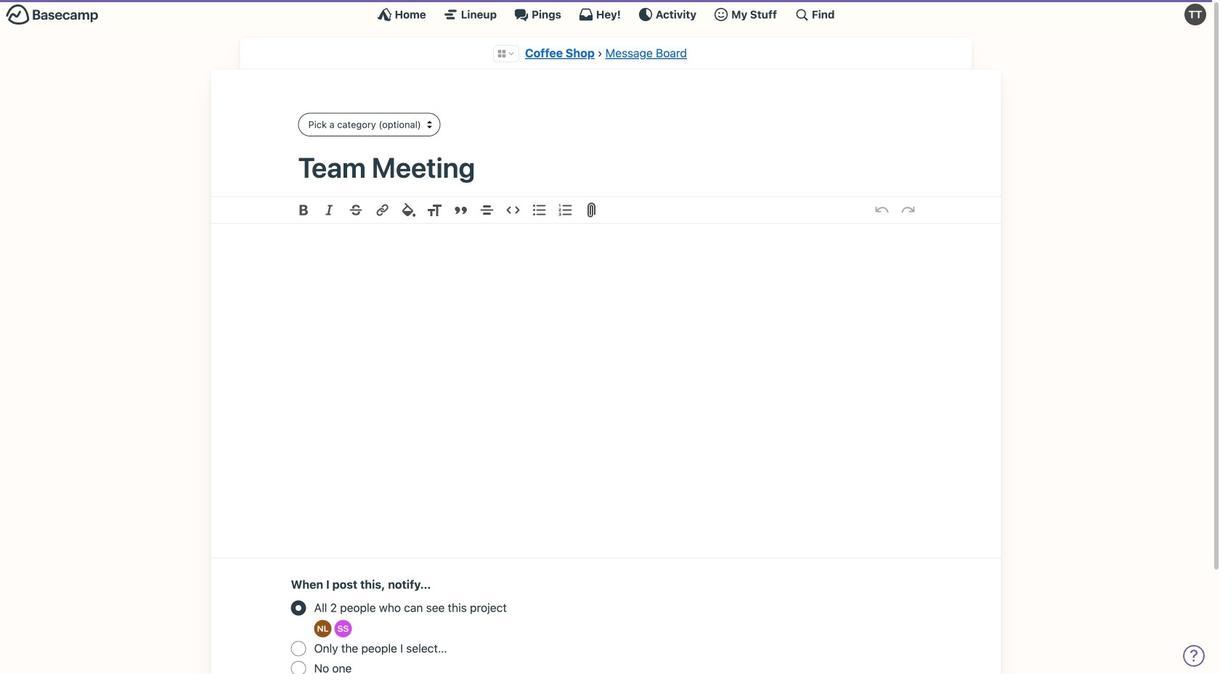 Task type: locate. For each thing, give the bounding box(es) containing it.
main element
[[0, 0, 1212, 28]]

keyboard shortcut: ⌘ + / image
[[794, 7, 809, 22]]

terry turtle image
[[1185, 4, 1206, 25]]

sarah silvers image
[[334, 621, 352, 638]]



Task type: vqa. For each thing, say whether or not it's contained in the screenshot.
a
no



Task type: describe. For each thing, give the bounding box(es) containing it.
natalie lubich image
[[314, 621, 332, 638]]

Type a title… text field
[[298, 151, 914, 184]]

switch accounts image
[[6, 4, 99, 26]]



